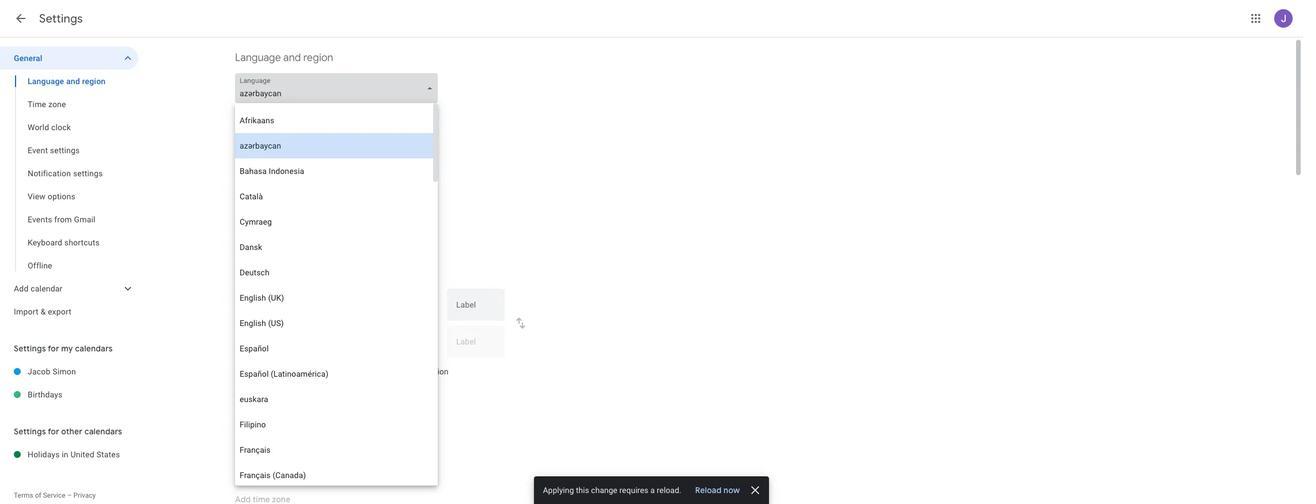 Task type: vqa. For each thing, say whether or not it's contained in the screenshot.
20 element
no



Task type: locate. For each thing, give the bounding box(es) containing it.
terms of service link
[[14, 491, 65, 499]]

2 for from the top
[[48, 426, 59, 437]]

&
[[41, 307, 46, 316]]

1 vertical spatial and
[[66, 77, 80, 86]]

more
[[254, 391, 270, 399]]

1 vertical spatial for
[[48, 426, 59, 437]]

1 horizontal spatial to
[[383, 367, 390, 376]]

1 horizontal spatial time zone
[[235, 246, 283, 259]]

time zone up event settings
[[28, 100, 66, 109]]

0 vertical spatial time zone
[[28, 100, 66, 109]]

français (canada)‎ option
[[235, 463, 433, 488]]

calendar
[[31, 284, 63, 293]]

for up jacob simon at the bottom
[[48, 343, 59, 354]]

notification settings
[[28, 169, 103, 178]]

and
[[283, 51, 301, 65], [66, 77, 80, 86]]

event settings
[[28, 146, 80, 155]]

region inside group
[[82, 77, 106, 86]]

català option
[[235, 184, 433, 209]]

0 horizontal spatial clock
[[51, 123, 71, 132]]

1 horizontal spatial clock
[[265, 443, 290, 456]]

0 vertical spatial for
[[48, 343, 59, 354]]

to
[[268, 367, 275, 376], [383, 367, 390, 376]]

settings heading
[[39, 12, 83, 26]]

time
[[320, 270, 336, 279], [346, 367, 362, 376]]

calendars up jacob simon tree item
[[75, 343, 113, 354]]

events from gmail
[[28, 215, 95, 224]]

afrikaans option
[[235, 108, 433, 133]]

holidays
[[28, 450, 60, 459]]

0 vertical spatial region
[[303, 51, 333, 65]]

0 vertical spatial calendars
[[75, 343, 113, 354]]

zone inside group
[[48, 100, 66, 109]]

1 horizontal spatial time
[[235, 246, 258, 259]]

group
[[0, 70, 138, 277]]

of
[[35, 491, 41, 499]]

0 vertical spatial world
[[28, 123, 49, 132]]

calendars up states
[[84, 426, 122, 437]]

dansk option
[[235, 234, 433, 260]]

states
[[96, 450, 120, 459]]

shortcuts
[[64, 238, 100, 247]]

my up jacob simon tree item
[[61, 343, 73, 354]]

keyboard shortcuts
[[28, 238, 100, 247]]

clock up show world clock
[[265, 443, 290, 456]]

settings right go back image
[[39, 12, 83, 26]]

time right primary
[[346, 367, 362, 376]]

world clock up "show"
[[235, 443, 290, 456]]

change
[[591, 486, 618, 495]]

gmail
[[74, 215, 95, 224]]

applying
[[543, 486, 574, 495]]

region
[[303, 51, 333, 65], [82, 77, 106, 86]]

world clock
[[28, 123, 71, 132], [235, 443, 290, 456]]

my right the update
[[304, 367, 315, 376]]

0 horizontal spatial my
[[61, 343, 73, 354]]

to left current
[[383, 367, 390, 376]]

world clock up event settings
[[28, 123, 71, 132]]

world up "show"
[[235, 443, 263, 456]]

show
[[252, 467, 272, 476]]

reload
[[695, 485, 722, 495]]

0 vertical spatial time
[[28, 100, 46, 109]]

settings up jacob
[[14, 343, 46, 354]]

1 vertical spatial region
[[82, 77, 106, 86]]

settings up options
[[73, 169, 103, 178]]

1 vertical spatial world clock
[[235, 443, 290, 456]]

settings for event settings
[[50, 146, 80, 155]]

time
[[28, 100, 46, 109], [235, 246, 258, 259]]

0 horizontal spatial region
[[82, 77, 106, 86]]

1 horizontal spatial my
[[304, 367, 315, 376]]

0 horizontal spatial language and region
[[28, 77, 106, 86]]

0 horizontal spatial time zone
[[28, 100, 66, 109]]

ask
[[252, 367, 266, 376]]

0 vertical spatial time
[[320, 270, 336, 279]]

settings for my calendars tree
[[0, 360, 138, 406]]

1 for from the top
[[48, 343, 59, 354]]

0 horizontal spatial time
[[320, 270, 336, 279]]

privacy link
[[73, 491, 96, 499]]

reload.
[[657, 486, 682, 495]]

settings for other calendars
[[14, 426, 122, 437]]

group containing language and region
[[0, 70, 138, 277]]

time up english (uk)‎ 'option'
[[320, 270, 336, 279]]

language list box
[[235, 103, 433, 504]]

from
[[54, 215, 72, 224]]

zone up display
[[260, 246, 283, 259]]

for for my
[[48, 343, 59, 354]]

english (us)‎ option
[[235, 311, 433, 336]]

0 horizontal spatial time
[[28, 100, 46, 109]]

settings up "holidays"
[[14, 426, 46, 437]]

time up display
[[235, 246, 258, 259]]

jacob simon tree item
[[0, 360, 138, 383]]

settings up "notification settings"
[[50, 146, 80, 155]]

language
[[235, 51, 281, 65], [28, 77, 64, 86]]

for
[[48, 343, 59, 354], [48, 426, 59, 437]]

0 vertical spatial language
[[235, 51, 281, 65]]

1 vertical spatial calendars
[[84, 426, 122, 437]]

1 vertical spatial settings
[[73, 169, 103, 178]]

export
[[48, 307, 71, 316]]

0 horizontal spatial and
[[66, 77, 80, 86]]

world
[[274, 467, 294, 476]]

privacy
[[73, 491, 96, 499]]

learn
[[235, 391, 252, 399]]

general
[[14, 54, 42, 63]]

0 vertical spatial settings
[[50, 146, 80, 155]]

1 horizontal spatial world clock
[[235, 443, 290, 456]]

events
[[28, 215, 52, 224]]

zone up works
[[364, 367, 381, 376]]

bahasa indonesia option
[[235, 158, 433, 184]]

holidays in united states link
[[28, 443, 138, 466]]

0 vertical spatial language and region
[[235, 51, 333, 65]]

world up event
[[28, 123, 49, 132]]

None field
[[235, 73, 442, 103]]

learn more about how google calendar works across
[[235, 391, 401, 399]]

1 horizontal spatial time
[[346, 367, 362, 376]]

0 vertical spatial world clock
[[28, 123, 71, 132]]

to right the ask
[[268, 367, 275, 376]]

now
[[724, 485, 740, 495]]

view options
[[28, 192, 75, 201]]

clock right world
[[296, 467, 315, 476]]

settings for settings
[[39, 12, 83, 26]]

united
[[71, 450, 94, 459]]

language inside group
[[28, 77, 64, 86]]

1 vertical spatial language and region
[[28, 77, 106, 86]]

requires
[[620, 486, 649, 495]]

display secondary time zone
[[252, 270, 355, 279]]

zone
[[48, 100, 66, 109], [260, 246, 283, 259], [338, 270, 355, 279], [364, 367, 381, 376]]

view
[[28, 192, 46, 201]]

a
[[651, 486, 655, 495]]

simon
[[53, 367, 76, 376]]

reload now button
[[691, 484, 745, 496]]

world
[[28, 123, 49, 132], [235, 443, 263, 456]]

language and region
[[235, 51, 333, 65], [28, 77, 106, 86]]

time zone up display
[[235, 246, 283, 259]]

calendars
[[75, 343, 113, 354], [84, 426, 122, 437]]

0 vertical spatial my
[[61, 343, 73, 354]]

2 vertical spatial settings
[[14, 426, 46, 437]]

calendars for settings for other calendars
[[84, 426, 122, 437]]

Label for secondary time zone. text field
[[456, 338, 495, 354]]

other
[[61, 426, 82, 437]]

terms
[[14, 491, 33, 499]]

calendars for settings for my calendars
[[75, 343, 113, 354]]

–
[[67, 491, 72, 499]]

azərbaycan option
[[235, 133, 433, 158]]

settings
[[50, 146, 80, 155], [73, 169, 103, 178]]

2 horizontal spatial clock
[[296, 467, 315, 476]]

secondary
[[280, 270, 318, 279]]

deutsch option
[[235, 260, 433, 285]]

euskara option
[[235, 387, 433, 412]]

1 horizontal spatial world
[[235, 443, 263, 456]]

settings
[[39, 12, 83, 26], [14, 343, 46, 354], [14, 426, 46, 437]]

1 horizontal spatial language and region
[[235, 51, 333, 65]]

1 horizontal spatial and
[[283, 51, 301, 65]]

zone up event settings
[[48, 100, 66, 109]]

for left other
[[48, 426, 59, 437]]

1 vertical spatial world
[[235, 443, 263, 456]]

2 to from the left
[[383, 367, 390, 376]]

general tree item
[[0, 47, 138, 70]]

my
[[61, 343, 73, 354], [304, 367, 315, 376]]

works
[[358, 391, 377, 399]]

1 vertical spatial language
[[28, 77, 64, 86]]

0 vertical spatial clock
[[51, 123, 71, 132]]

1 vertical spatial clock
[[265, 443, 290, 456]]

0 horizontal spatial world
[[28, 123, 49, 132]]

clock up event settings
[[51, 123, 71, 132]]

1 vertical spatial time zone
[[235, 246, 283, 259]]

0 vertical spatial settings
[[39, 12, 83, 26]]

tree
[[0, 47, 138, 323]]

keyboard
[[28, 238, 62, 247]]

how
[[291, 391, 304, 399]]

time zone
[[28, 100, 66, 109], [235, 246, 283, 259]]

google
[[306, 391, 328, 399]]

holidays in united states
[[28, 450, 120, 459]]

for for other
[[48, 426, 59, 437]]

0 horizontal spatial to
[[268, 367, 275, 376]]

add calendar
[[14, 284, 63, 293]]

1 vertical spatial time
[[346, 367, 362, 376]]

1 vertical spatial settings
[[14, 343, 46, 354]]

0 horizontal spatial language
[[28, 77, 64, 86]]

0 horizontal spatial world clock
[[28, 123, 71, 132]]

time up event
[[28, 100, 46, 109]]

english (uk)‎ option
[[235, 285, 433, 311]]

clock
[[51, 123, 71, 132], [265, 443, 290, 456], [296, 467, 315, 476]]

1 horizontal spatial region
[[303, 51, 333, 65]]

ask to update my primary time zone to current location
[[252, 367, 449, 376]]



Task type: describe. For each thing, give the bounding box(es) containing it.
birthdays link
[[28, 383, 138, 406]]

import
[[14, 307, 38, 316]]

birthdays tree item
[[0, 383, 138, 406]]

settings for notification settings
[[73, 169, 103, 178]]

across
[[379, 391, 399, 399]]

import & export
[[14, 307, 71, 316]]

about
[[272, 391, 289, 399]]

primary
[[317, 367, 344, 376]]

español (latinoamérica)‎ option
[[235, 361, 433, 387]]

calendar
[[329, 391, 357, 399]]

tree containing general
[[0, 47, 138, 323]]

français option
[[235, 437, 433, 463]]

reload now
[[695, 485, 740, 495]]

world inside group
[[28, 123, 49, 132]]

cymraeg option
[[235, 209, 433, 234]]

settings for settings for other calendars
[[14, 426, 46, 437]]

applying this change requires a reload.
[[543, 486, 682, 495]]

español option
[[235, 336, 433, 361]]

holidays in united states tree item
[[0, 443, 138, 466]]

show world clock
[[252, 467, 315, 476]]

Label for primary time zone. text field
[[456, 301, 495, 317]]

1 horizontal spatial language
[[235, 51, 281, 65]]

in
[[62, 450, 68, 459]]

0 vertical spatial and
[[283, 51, 301, 65]]

birthdays
[[28, 390, 63, 399]]

language and region inside tree
[[28, 77, 106, 86]]

and inside tree
[[66, 77, 80, 86]]

filipino option
[[235, 412, 433, 437]]

1 to from the left
[[268, 367, 275, 376]]

current
[[392, 367, 418, 376]]

1 vertical spatial time
[[235, 246, 258, 259]]

options
[[48, 192, 75, 201]]

jacob
[[28, 367, 50, 376]]

settings for settings for my calendars
[[14, 343, 46, 354]]

world clock inside group
[[28, 123, 71, 132]]

2 vertical spatial clock
[[296, 467, 315, 476]]

zone up english (uk)‎ 'option'
[[338, 270, 355, 279]]

display
[[252, 270, 278, 279]]

notification
[[28, 169, 71, 178]]

time zone inside tree
[[28, 100, 66, 109]]

terms of service – privacy
[[14, 491, 96, 499]]

event
[[28, 146, 48, 155]]

add
[[14, 284, 29, 293]]

1 vertical spatial my
[[304, 367, 315, 376]]

offline
[[28, 261, 52, 270]]

this
[[576, 486, 589, 495]]

settings for my calendars
[[14, 343, 113, 354]]

service
[[43, 491, 65, 499]]

location
[[420, 367, 449, 376]]

time inside tree
[[28, 100, 46, 109]]

jacob simon
[[28, 367, 76, 376]]

go back image
[[14, 12, 28, 25]]

update
[[277, 367, 302, 376]]



